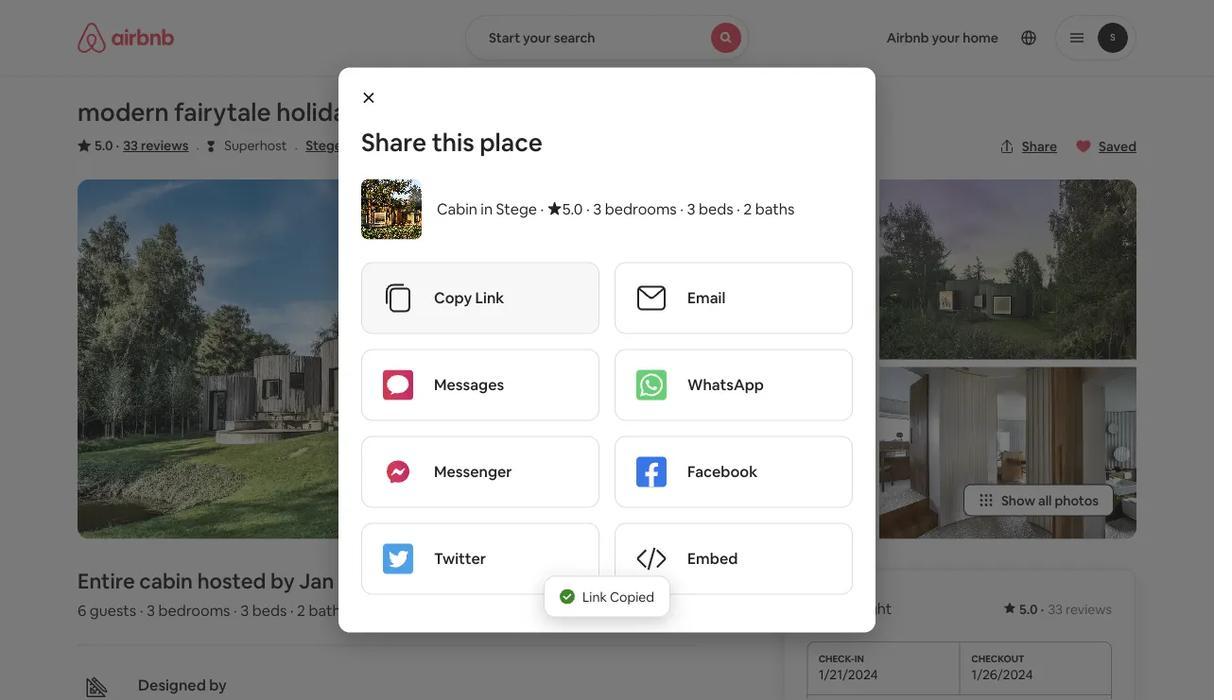 Task type: vqa. For each thing, say whether or not it's contained in the screenshot.
bottommost by
yes



Task type: describe. For each thing, give the bounding box(es) containing it.
your
[[523, 29, 551, 46]]

󰀃
[[207, 137, 215, 155]]

cabin
[[139, 568, 193, 595]]

home
[[365, 96, 431, 128]]

cabin
[[437, 200, 477, 219]]

1 horizontal spatial reviews
[[1066, 601, 1112, 618]]

show all photos button
[[964, 485, 1114, 517]]

success image
[[560, 590, 575, 605]]

modern fairytale holiday home image 5 image
[[879, 367, 1137, 540]]

0 horizontal spatial reviews
[[141, 137, 189, 154]]

stege,
[[306, 137, 346, 154]]

modern fairytale holiday home image 4 image
[[879, 180, 1137, 360]]

share for share this place
[[361, 126, 427, 158]]

33 reviews button
[[123, 136, 189, 155]]

saved
[[1099, 138, 1137, 155]]

link inside group
[[583, 589, 607, 606]]

twitter
[[434, 549, 486, 569]]

start
[[489, 29, 520, 46]]

cabin in stege · ★5.0 · 3 bedrooms · 3 beds · 2 baths
[[437, 200, 795, 219]]

night
[[856, 599, 892, 619]]

stege, denmark button
[[306, 134, 406, 157]]

beds inside 'entire cabin hosted by jan henrik 6 guests · 3 bedrooms · 3 beds · 2 baths'
[[252, 602, 287, 621]]

hosted
[[197, 568, 266, 595]]

place
[[480, 126, 543, 158]]

share this place
[[361, 126, 543, 158]]

facebook
[[688, 462, 758, 482]]

embed button
[[616, 524, 852, 594]]

share button
[[992, 131, 1065, 163]]

3 right ★5.0
[[593, 200, 602, 219]]

whatsapp
[[688, 375, 764, 395]]

profile element
[[772, 0, 1137, 76]]

1 horizontal spatial 5.0
[[1019, 601, 1038, 618]]

all
[[1038, 492, 1052, 509]]

copy link button
[[362, 263, 599, 333]]

0 horizontal spatial 33
[[123, 137, 138, 154]]

facebook link
[[616, 437, 852, 507]]

entire
[[78, 568, 135, 595]]

bedrooms inside 'entire cabin hosted by jan henrik 6 guests · 3 bedrooms · 3 beds · 2 baths'
[[158, 602, 230, 621]]

show all photos
[[1001, 492, 1099, 509]]

entire cabin hosted by jan henrik 6 guests · 3 bedrooms · 3 beds · 2 baths
[[78, 568, 403, 621]]

2 inside 'share' "dialog"
[[744, 200, 752, 219]]

messenger
[[434, 462, 512, 482]]

messenger link
[[362, 437, 599, 507]]

copied
[[610, 589, 654, 606]]

copy link
[[434, 288, 504, 308]]

6
[[78, 602, 86, 621]]

3 down cabin
[[147, 602, 155, 621]]

1 vertical spatial 5.0 · 33 reviews
[[1019, 601, 1112, 618]]

$157
[[807, 594, 852, 620]]

0 horizontal spatial by
[[209, 676, 227, 696]]



Task type: locate. For each thing, give the bounding box(es) containing it.
stege
[[496, 200, 537, 219]]

jan henrik
[[299, 568, 403, 595]]

email link
[[616, 263, 852, 333]]

by
[[271, 568, 295, 595], [209, 676, 227, 696]]

1 horizontal spatial bedrooms
[[605, 200, 677, 219]]

1 horizontal spatial by
[[271, 568, 295, 595]]

1 vertical spatial 33
[[1048, 601, 1063, 618]]

0 vertical spatial bedrooms
[[605, 200, 677, 219]]

modern
[[78, 96, 169, 128]]

share dialog
[[339, 68, 876, 633]]

0 horizontal spatial 5.0
[[95, 137, 113, 154]]

0 vertical spatial baths
[[755, 200, 795, 219]]

designed
[[138, 676, 206, 696]]

1/26/2024
[[972, 667, 1033, 684]]

baths inside 'share' "dialog"
[[755, 200, 795, 219]]

3 up email at top
[[687, 200, 696, 219]]

2 up email 'link'
[[744, 200, 752, 219]]

1 vertical spatial beds
[[252, 602, 287, 621]]

0 horizontal spatial bedrooms
[[158, 602, 230, 621]]

share for share
[[1022, 138, 1057, 155]]

1 vertical spatial reviews
[[1066, 601, 1112, 618]]

guests
[[90, 602, 136, 621]]

0 vertical spatial 2
[[744, 200, 752, 219]]

bedrooms down cabin
[[158, 602, 230, 621]]

0 horizontal spatial 5.0 · 33 reviews
[[95, 137, 189, 154]]

0 horizontal spatial baths
[[309, 602, 348, 621]]

this
[[432, 126, 474, 158]]

5.0 · 33 reviews down modern
[[95, 137, 189, 154]]

0 vertical spatial by
[[271, 568, 295, 595]]

0 horizontal spatial 2
[[297, 602, 306, 621]]

1 vertical spatial 2
[[297, 602, 306, 621]]

link
[[475, 288, 504, 308], [583, 589, 607, 606]]

modern fairytale holiday home
[[78, 96, 431, 128]]

· inside · stege, denmark
[[295, 138, 298, 157]]

link right the copy
[[475, 288, 504, 308]]

0 vertical spatial link
[[475, 288, 504, 308]]

5.0 · 33 reviews
[[95, 137, 189, 154], [1019, 601, 1112, 618]]

3 down hosted
[[240, 602, 249, 621]]

★5.0
[[547, 200, 583, 219]]

5.0
[[95, 137, 113, 154], [1019, 601, 1038, 618]]

·
[[116, 137, 119, 154], [196, 138, 200, 157], [295, 138, 298, 157], [540, 200, 544, 219], [586, 200, 590, 219], [680, 200, 684, 219], [737, 200, 740, 219], [1041, 601, 1044, 618], [140, 602, 143, 621], [234, 602, 237, 621], [290, 602, 294, 621]]

0 vertical spatial 5.0 · 33 reviews
[[95, 137, 189, 154]]

1 vertical spatial by
[[209, 676, 227, 696]]

1/21/2024
[[819, 667, 878, 684]]

fairytale
[[174, 96, 271, 128]]

1 horizontal spatial baths
[[755, 200, 795, 219]]

0 vertical spatial beds
[[699, 200, 733, 219]]

baths
[[755, 200, 795, 219], [309, 602, 348, 621]]

1 horizontal spatial 33
[[1048, 601, 1063, 618]]

3
[[593, 200, 602, 219], [687, 200, 696, 219], [147, 602, 155, 621], [240, 602, 249, 621]]

modern fairytale holiday home image 3 image
[[615, 367, 872, 540]]

share inside button
[[1022, 138, 1057, 155]]

0 vertical spatial 5.0
[[95, 137, 113, 154]]

jan henrik is a superhost. learn more about jan henrik. image
[[642, 570, 695, 623], [642, 570, 695, 623]]

1 vertical spatial 5.0
[[1019, 601, 1038, 618]]

by right the designed
[[209, 676, 227, 696]]

· stege, denmark
[[295, 137, 406, 157]]

0 vertical spatial 33
[[123, 137, 138, 154]]

share
[[361, 126, 427, 158], [1022, 138, 1057, 155]]

1 horizontal spatial 5.0 · 33 reviews
[[1019, 601, 1112, 618]]

denmark
[[348, 137, 406, 154]]

link right success icon
[[583, 589, 607, 606]]

photos
[[1055, 492, 1099, 509]]

link inside button
[[475, 288, 504, 308]]

1 vertical spatial bedrooms
[[158, 602, 230, 621]]

1 horizontal spatial share
[[1022, 138, 1057, 155]]

messages link
[[362, 350, 599, 420]]

2 down jan henrik
[[297, 602, 306, 621]]

bedrooms
[[605, 200, 677, 219], [158, 602, 230, 621]]

0 horizontal spatial beds
[[252, 602, 287, 621]]

2 inside 'entire cabin hosted by jan henrik 6 guests · 3 bedrooms · 3 beds · 2 baths'
[[297, 602, 306, 621]]

messages
[[434, 375, 504, 395]]

modern fairytale holiday home image 1 image
[[78, 180, 607, 540]]

5.0 down modern
[[95, 137, 113, 154]]

beds up email at top
[[699, 200, 733, 219]]

modern fairytale holiday home image 2 image
[[615, 180, 872, 360]]

email
[[688, 288, 726, 308]]

0 vertical spatial reviews
[[141, 137, 189, 154]]

1 horizontal spatial 2
[[744, 200, 752, 219]]

1 vertical spatial link
[[583, 589, 607, 606]]

copy
[[434, 288, 472, 308]]

bedrooms right ★5.0
[[605, 200, 677, 219]]

in
[[481, 200, 493, 219]]

superhost
[[224, 137, 287, 154]]

beds inside 'share' "dialog"
[[699, 200, 733, 219]]

beds
[[699, 200, 733, 219], [252, 602, 287, 621]]

holiday
[[276, 96, 360, 128]]

bedrooms inside 'share' "dialog"
[[605, 200, 677, 219]]

0 horizontal spatial link
[[475, 288, 504, 308]]

link copied
[[583, 589, 654, 606]]

5.0 up 1/26/2024
[[1019, 601, 1038, 618]]

share inside "dialog"
[[361, 126, 427, 158]]

5.0 · 33 reviews up 1/26/2024
[[1019, 601, 1112, 618]]

start your search
[[489, 29, 595, 46]]

link copied group
[[544, 576, 670, 618]]

$157 night
[[807, 594, 892, 620]]

beds down hosted
[[252, 602, 287, 621]]

embed
[[688, 549, 738, 569]]

1 horizontal spatial link
[[583, 589, 607, 606]]

1 horizontal spatial beds
[[699, 200, 733, 219]]

0 horizontal spatial share
[[361, 126, 427, 158]]

saved button
[[1069, 131, 1144, 163]]

1 vertical spatial baths
[[309, 602, 348, 621]]

search
[[554, 29, 595, 46]]

twitter link
[[362, 524, 599, 594]]

whatsapp link
[[616, 350, 852, 420]]

baths inside 'entire cabin hosted by jan henrik 6 guests · 3 bedrooms · 3 beds · 2 baths'
[[309, 602, 348, 621]]

by right hosted
[[271, 568, 295, 595]]

by inside 'entire cabin hosted by jan henrik 6 guests · 3 bedrooms · 3 beds · 2 baths'
[[271, 568, 295, 595]]

33
[[123, 137, 138, 154], [1048, 601, 1063, 618]]

2
[[744, 200, 752, 219], [297, 602, 306, 621]]

Start your search search field
[[465, 15, 749, 61]]

designed by
[[138, 676, 227, 696]]

start your search button
[[465, 15, 749, 61]]

show
[[1001, 492, 1036, 509]]

reviews
[[141, 137, 189, 154], [1066, 601, 1112, 618]]



